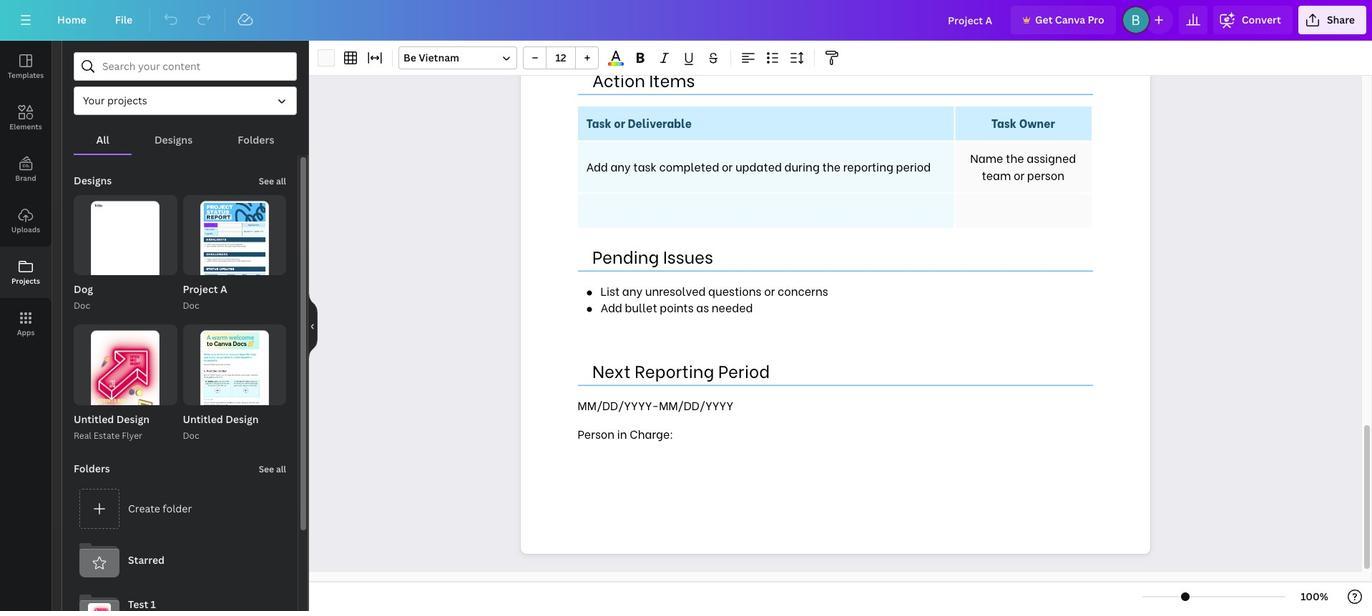 Task type: describe. For each thing, give the bounding box(es) containing it.
be vietnam button
[[399, 47, 517, 69]]

see for designs
[[259, 175, 274, 188]]

elements
[[9, 122, 42, 132]]

dog group
[[74, 195, 177, 314]]

person
[[578, 426, 615, 442]]

folders button
[[215, 127, 297, 154]]

bullet
[[625, 299, 657, 315]]

concerns
[[778, 283, 829, 299]]

see all for folders
[[259, 464, 286, 476]]

get
[[1036, 13, 1053, 26]]

create
[[128, 502, 160, 516]]

designs button
[[132, 127, 215, 154]]

file
[[115, 13, 133, 26]]

mm/dd/yyyy
[[659, 397, 734, 414]]

be
[[404, 51, 416, 64]]

vietnam
[[419, 51, 460, 64]]

1 untitled design group from the left
[[74, 325, 177, 444]]

color range image
[[608, 62, 624, 66]]

see all for designs
[[259, 175, 286, 188]]

group for dog
[[74, 195, 177, 299]]

as
[[697, 299, 709, 315]]

be vietnam
[[404, 51, 460, 64]]

needed
[[712, 299, 753, 315]]

all
[[96, 133, 109, 147]]

create folder
[[128, 502, 192, 516]]

unresolved
[[645, 283, 706, 299]]

untitled design doc
[[183, 413, 259, 442]]

designs inside button
[[154, 133, 193, 147]]

untitled design real estate flyer
[[74, 413, 150, 442]]

points
[[660, 299, 694, 315]]

convert button
[[1214, 6, 1293, 34]]

real
[[74, 430, 92, 442]]

estate
[[94, 430, 120, 442]]

none text field containing list any unresolved questions or concerns
[[521, 0, 1150, 554]]

dog
[[74, 283, 93, 297]]

project a doc
[[183, 283, 227, 312]]

design for untitled design real estate flyer
[[116, 413, 150, 426]]

home
[[57, 13, 86, 26]]

see all button for designs
[[257, 167, 288, 195]]

doc inside dog doc
[[74, 300, 90, 312]]

a
[[220, 283, 227, 297]]

home link
[[46, 6, 98, 34]]

folders inside button
[[238, 133, 274, 147]]

project a group
[[183, 195, 286, 314]]

doc for untitled design
[[183, 430, 199, 442]]

brand button
[[0, 144, 52, 195]]

100%
[[1301, 590, 1329, 604]]

in
[[617, 426, 627, 442]]

main menu bar
[[0, 0, 1373, 41]]

uploads button
[[0, 195, 52, 247]]

charge:
[[630, 426, 674, 442]]

file button
[[104, 6, 144, 34]]

projects button
[[0, 247, 52, 298]]

Design title text field
[[937, 6, 1006, 34]]

share
[[1328, 13, 1356, 26]]

design for untitled design doc
[[226, 413, 259, 426]]

convert
[[1242, 13, 1282, 26]]

100% button
[[1292, 586, 1338, 609]]

pro
[[1088, 13, 1105, 26]]

Select ownership filter button
[[74, 87, 297, 115]]

see all button for folders
[[257, 455, 288, 484]]

flyer
[[122, 430, 143, 442]]

canva
[[1056, 13, 1086, 26]]

projects
[[11, 276, 40, 286]]

hide image
[[308, 292, 318, 361]]

person in charge:
[[578, 426, 676, 442]]

create folder button
[[74, 484, 286, 535]]

all for designs
[[276, 175, 286, 188]]

or
[[764, 283, 775, 299]]



Task type: vqa. For each thing, say whether or not it's contained in the screenshot.
Hours
no



Task type: locate. For each thing, give the bounding box(es) containing it.
0 horizontal spatial design
[[116, 413, 150, 426]]

0 vertical spatial see all button
[[257, 167, 288, 195]]

see for folders
[[259, 464, 274, 476]]

doc
[[74, 300, 90, 312], [183, 300, 199, 312], [183, 430, 199, 442]]

1 horizontal spatial untitled
[[183, 413, 223, 426]]

doc inside project a doc
[[183, 300, 199, 312]]

mm/dd/yyyy-mm/dd/yyyy
[[578, 397, 734, 414]]

Search your content search field
[[102, 53, 288, 80]]

1 see all button from the top
[[257, 167, 288, 195]]

0 vertical spatial see
[[259, 175, 274, 188]]

untitled design group
[[74, 325, 177, 444], [183, 325, 286, 444]]

see all button down untitled design doc at bottom
[[257, 455, 288, 484]]

0 vertical spatial see all
[[259, 175, 286, 188]]

#fafafa image
[[318, 49, 335, 67]]

0 horizontal spatial untitled
[[74, 413, 114, 426]]

1 horizontal spatial designs
[[154, 133, 193, 147]]

any
[[623, 283, 643, 299]]

apps
[[17, 328, 35, 338]]

1 vertical spatial designs
[[74, 174, 112, 188]]

designs
[[154, 133, 193, 147], [74, 174, 112, 188]]

2 untitled from the left
[[183, 413, 223, 426]]

– – number field
[[551, 51, 571, 64]]

1 all from the top
[[276, 175, 286, 188]]

see all
[[259, 175, 286, 188], [259, 464, 286, 476]]

designs down the your projects button
[[154, 133, 193, 147]]

group for project a
[[183, 195, 286, 299]]

2 see all button from the top
[[257, 455, 288, 484]]

uploads
[[11, 225, 40, 235]]

1 see all from the top
[[259, 175, 286, 188]]

get canva pro
[[1036, 13, 1105, 26]]

dog doc
[[74, 283, 93, 312]]

2 design from the left
[[226, 413, 259, 426]]

add
[[601, 299, 622, 315]]

see all button down folders button
[[257, 167, 288, 195]]

mm/dd/yyyy-
[[578, 397, 659, 414]]

2 untitled design group from the left
[[183, 325, 286, 444]]

apps button
[[0, 298, 52, 350]]

doc inside untitled design doc
[[183, 430, 199, 442]]

doc right flyer
[[183, 430, 199, 442]]

group
[[523, 47, 599, 69], [74, 195, 177, 299], [183, 195, 286, 299], [74, 325, 177, 420], [183, 325, 286, 429]]

elements button
[[0, 92, 52, 144]]

doc down dog
[[74, 300, 90, 312]]

all button
[[74, 127, 132, 154]]

all
[[276, 175, 286, 188], [276, 464, 286, 476]]

design
[[116, 413, 150, 426], [226, 413, 259, 426]]

project
[[183, 283, 218, 297]]

see
[[259, 175, 274, 188], [259, 464, 274, 476]]

1 vertical spatial see
[[259, 464, 274, 476]]

1 horizontal spatial design
[[226, 413, 259, 426]]

untitled for untitled design doc
[[183, 413, 223, 426]]

1 vertical spatial see all button
[[257, 455, 288, 484]]

list
[[601, 283, 620, 299]]

folder
[[163, 502, 192, 516]]

your projects
[[83, 94, 147, 107]]

1 vertical spatial see all
[[259, 464, 286, 476]]

starred
[[128, 554, 165, 567]]

1 see from the top
[[259, 175, 274, 188]]

1 horizontal spatial folders
[[238, 133, 274, 147]]

1 vertical spatial folders
[[74, 462, 110, 476]]

0 horizontal spatial folders
[[74, 462, 110, 476]]

designs down "all" button
[[74, 174, 112, 188]]

questions
[[709, 283, 762, 299]]

1 design from the left
[[116, 413, 150, 426]]

doc for project a
[[183, 300, 199, 312]]

None text field
[[521, 0, 1150, 554]]

templates
[[8, 70, 44, 80]]

untitled for untitled design real estate flyer
[[74, 413, 114, 426]]

2 all from the top
[[276, 464, 286, 476]]

design inside untitled design real estate flyer
[[116, 413, 150, 426]]

list any unresolved questions or concerns add bullet points as needed
[[601, 283, 829, 315]]

get canva pro button
[[1011, 6, 1116, 34]]

see all button
[[257, 167, 288, 195], [257, 455, 288, 484]]

0 vertical spatial all
[[276, 175, 286, 188]]

projects
[[107, 94, 147, 107]]

all for folders
[[276, 464, 286, 476]]

1 untitled from the left
[[74, 413, 114, 426]]

group for untitled design
[[74, 325, 177, 420]]

1 horizontal spatial untitled design group
[[183, 325, 286, 444]]

doc down project
[[183, 300, 199, 312]]

untitled
[[74, 413, 114, 426], [183, 413, 223, 426]]

0 vertical spatial designs
[[154, 133, 193, 147]]

2 see from the top
[[259, 464, 274, 476]]

untitled inside untitled design real estate flyer
[[74, 413, 114, 426]]

side panel tab list
[[0, 41, 52, 350]]

starred button
[[74, 535, 286, 587]]

0 horizontal spatial untitled design group
[[74, 325, 177, 444]]

2 see all from the top
[[259, 464, 286, 476]]

your
[[83, 94, 105, 107]]

templates button
[[0, 41, 52, 92]]

share button
[[1299, 6, 1367, 34]]

design inside untitled design doc
[[226, 413, 259, 426]]

folders
[[238, 133, 274, 147], [74, 462, 110, 476]]

untitled inside untitled design doc
[[183, 413, 223, 426]]

0 vertical spatial folders
[[238, 133, 274, 147]]

0 horizontal spatial designs
[[74, 174, 112, 188]]

1 vertical spatial all
[[276, 464, 286, 476]]

brand
[[15, 173, 36, 183]]



